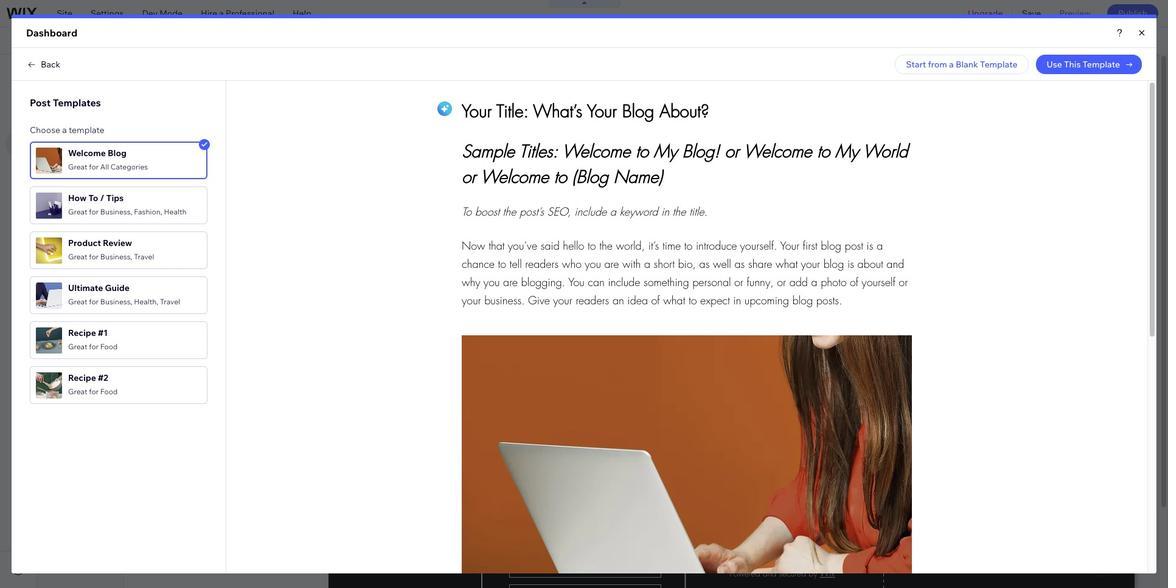 Task type: vqa. For each thing, say whether or not it's contained in the screenshot.
the rightmost My
no



Task type: describe. For each thing, give the bounding box(es) containing it.
site for site menu
[[52, 99, 67, 110]]

blog
[[52, 120, 70, 131]]

site menu
[[52, 99, 92, 110]]

preview
[[1059, 8, 1091, 19]]

1 horizontal spatial blog
[[166, 130, 190, 141]]

professional
[[226, 8, 274, 19]]

tools
[[1071, 35, 1092, 46]]

dev mode
[[142, 8, 183, 19]]

1 horizontal spatial menu
[[123, 66, 149, 78]]

hire
[[201, 8, 217, 19]]

and
[[103, 66, 121, 78]]

preview button
[[1050, 0, 1100, 27]]

site for site
[[57, 8, 72, 19]]

search
[[1129, 35, 1157, 46]]

tools button
[[1046, 27, 1103, 54]]

upgrade
[[968, 8, 1003, 19]]

100% button
[[995, 27, 1045, 54]]

site for site pages and menu
[[52, 66, 70, 78]]



Task type: locate. For each thing, give the bounding box(es) containing it.
pages right blog at the left top of page
[[72, 120, 96, 131]]

site pages and menu
[[52, 66, 149, 78]]

pages for site
[[73, 66, 101, 78]]

domain
[[381, 35, 412, 46]]

blog pages
[[52, 120, 96, 131]]

save
[[1022, 8, 1041, 19]]

0 vertical spatial menu
[[123, 66, 149, 78]]

menu right and
[[123, 66, 149, 78]]

help
[[293, 8, 311, 19]]

blog
[[46, 35, 70, 46], [166, 130, 190, 141]]

a
[[219, 8, 224, 19]]

1 vertical spatial pages
[[72, 120, 96, 131]]

0 vertical spatial pages
[[73, 66, 101, 78]]

menu
[[123, 66, 149, 78], [69, 99, 92, 110]]

0 horizontal spatial menu
[[69, 99, 92, 110]]

connect
[[326, 35, 360, 46]]

1 vertical spatial menu
[[69, 99, 92, 110]]

1 vertical spatial site
[[52, 66, 70, 78]]

100%
[[1015, 35, 1037, 46]]

0 vertical spatial blog
[[46, 35, 70, 46]]

site
[[57, 8, 72, 19], [52, 66, 70, 78], [52, 99, 67, 110]]

site left settings
[[57, 8, 72, 19]]

publish
[[1118, 8, 1147, 19]]

site up blog at the left top of page
[[52, 99, 67, 110]]

settings
[[91, 8, 124, 19]]

2 vertical spatial site
[[52, 99, 67, 110]]

0 horizontal spatial blog
[[46, 35, 70, 46]]

your
[[362, 35, 380, 46]]

search button
[[1104, 27, 1168, 54]]

pages
[[73, 66, 101, 78], [72, 120, 96, 131]]

mode
[[159, 8, 183, 19]]

pages left and
[[73, 66, 101, 78]]

pages for blog
[[72, 120, 96, 131]]

dev
[[142, 8, 158, 19]]

save button
[[1013, 0, 1050, 27]]

https://www.wix.com/mysite connect your domain
[[209, 35, 412, 46]]

https://www.wix.com/mysite
[[209, 35, 320, 46]]

site up the site menu
[[52, 66, 70, 78]]

menu up blog pages
[[69, 99, 92, 110]]

hire a professional
[[201, 8, 274, 19]]

1 vertical spatial blog
[[166, 130, 190, 141]]

0 vertical spatial site
[[57, 8, 72, 19]]

publish button
[[1107, 4, 1158, 23]]



